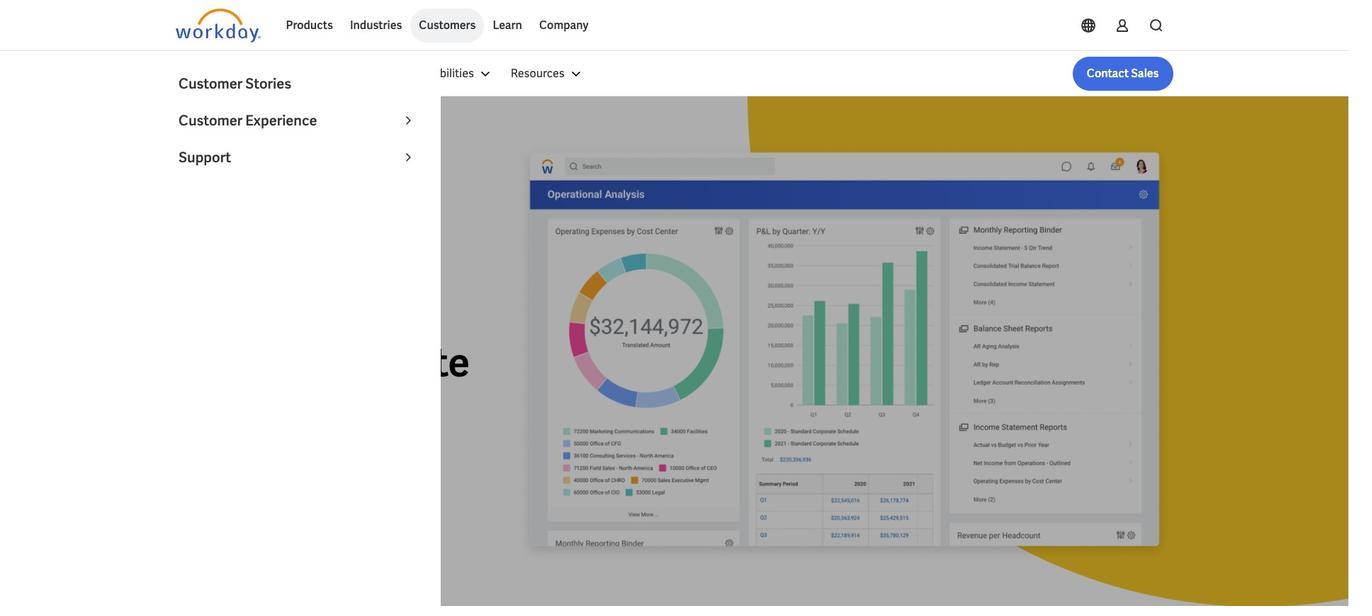 Task type: describe. For each thing, give the bounding box(es) containing it.
customer experience
[[179, 111, 317, 130]]

resources button
[[502, 57, 593, 91]]

you
[[281, 336, 347, 388]]

financial management
[[175, 65, 323, 83]]

list containing capabilities
[[340, 57, 1174, 91]]

learn
[[493, 18, 522, 33]]

products button
[[278, 9, 342, 43]]

company button
[[531, 9, 597, 43]]

industries
[[350, 18, 402, 33]]

customer for customer experience
[[179, 111, 243, 130]]

capabilities
[[413, 66, 474, 81]]

that
[[313, 291, 388, 343]]

helps
[[175, 336, 273, 388]]

capabilities button
[[405, 57, 502, 91]]

customer stories
[[179, 74, 291, 93]]

industries button
[[342, 9, 411, 43]]

value.
[[175, 382, 280, 433]]

financial
[[175, 65, 234, 83]]

customers button
[[411, 9, 484, 43]]

company
[[539, 18, 589, 33]]

go to the homepage image
[[175, 9, 261, 43]]

products
[[286, 18, 333, 33]]

financial management operational analysis dashboard showing operating expense by cost center and p&l by quarter. image
[[516, 142, 1174, 564]]

stories
[[245, 74, 291, 93]]



Task type: locate. For each thing, give the bounding box(es) containing it.
menu containing capabilities
[[340, 57, 593, 91]]

system
[[175, 291, 305, 343]]

contact sales link
[[1073, 57, 1174, 91]]

management
[[237, 65, 323, 83]]

1 customer from the top
[[179, 74, 243, 93]]

customer for customer stories
[[179, 74, 243, 93]]

the finance system that helps you create value.
[[175, 246, 470, 433]]

financial management link
[[175, 64, 340, 84]]

the
[[175, 246, 243, 297]]

customer
[[179, 74, 243, 93], [179, 111, 243, 130]]

customer up support
[[179, 111, 243, 130]]

menu
[[340, 57, 593, 91]]

customer inside dropdown button
[[179, 111, 243, 130]]

0 vertical spatial customer
[[179, 74, 243, 93]]

contact sales
[[1087, 66, 1159, 81]]

customer experience button
[[170, 102, 425, 139]]

support
[[179, 148, 231, 167]]

2 customer from the top
[[179, 111, 243, 130]]

create
[[355, 336, 470, 388]]

finance
[[251, 246, 386, 297]]

1 vertical spatial customer
[[179, 111, 243, 130]]

customers
[[419, 18, 476, 33]]

customer up customer experience
[[179, 74, 243, 93]]

sales
[[1132, 66, 1159, 81]]

support button
[[170, 139, 425, 176]]

contact
[[1087, 66, 1129, 81]]

list
[[340, 57, 1174, 91]]

resources
[[511, 66, 565, 81]]

customer stories link
[[170, 65, 425, 102]]

learn button
[[484, 9, 531, 43]]

experience
[[245, 111, 317, 130]]



Task type: vqa. For each thing, say whether or not it's contained in the screenshot.
the topmost the Customer
yes



